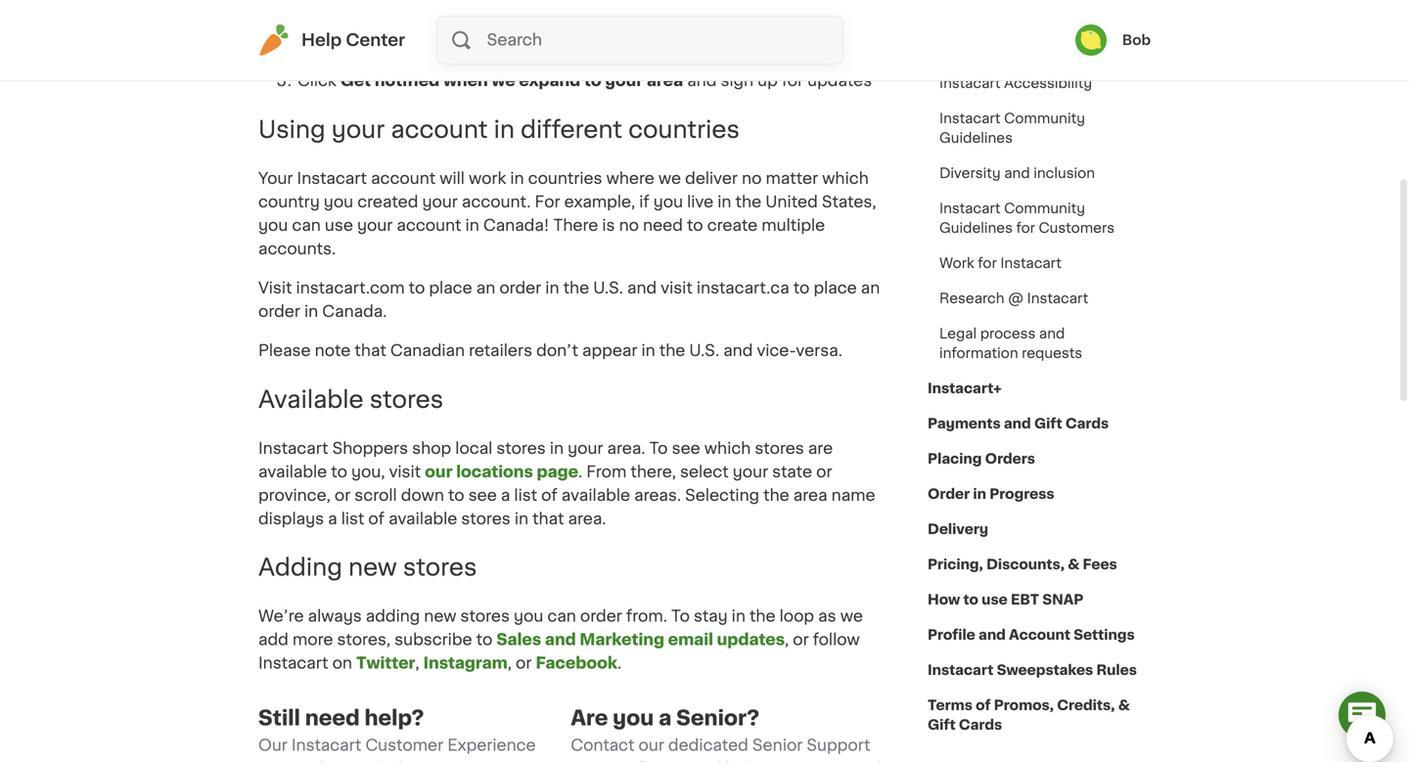 Task type: vqa. For each thing, say whether or not it's contained in the screenshot.
2nd View More link from the bottom of the page
no



Task type: locate. For each thing, give the bounding box(es) containing it.
for inside visit our locations page enter your zip or postal code click get notified when we expand to your area and sign up for updates
[[782, 73, 804, 89]]

we right where
[[659, 171, 681, 186]]

0 vertical spatial cards
[[1066, 417, 1109, 431]]

2 horizontal spatial our
[[639, 738, 665, 754]]

visit left instacart.ca
[[661, 280, 693, 296]]

stores up sales
[[461, 609, 510, 625]]

code
[[485, 50, 525, 65]]

1 community from the top
[[1005, 112, 1086, 125]]

no left matter
[[742, 171, 762, 186]]

1 vertical spatial area
[[794, 488, 828, 504]]

instacart down more on the bottom left
[[258, 656, 328, 672]]

gift up "orders"
[[1035, 417, 1063, 431]]

0 horizontal spatial cards
[[959, 719, 1003, 732]]

instacart up instacart community guidelines
[[940, 76, 1001, 90]]

your instacart account will work in countries where we deliver no matter which country you created your account. for example, if you live in the united states, you can use your account in canada! there is no need to create multiple accounts.
[[258, 171, 877, 257]]

1 vertical spatial .
[[618, 656, 622, 672]]

0 vertical spatial gift
[[1035, 417, 1063, 431]]

1 horizontal spatial is
[[602, 218, 615, 233]]

created
[[358, 194, 418, 210]]

1 vertical spatial of
[[369, 511, 385, 527]]

1 horizontal spatial countries
[[629, 118, 740, 142]]

we inside the your instacart account will work in countries where we deliver no matter which country you created your account. for example, if you live in the united states, you can use your account in canada! there is no need to create multiple accounts.
[[659, 171, 681, 186]]

0 vertical spatial see
[[672, 441, 701, 457]]

you down "country"
[[258, 218, 288, 233]]

instacart up "country"
[[297, 171, 367, 186]]

1 horizontal spatial available
[[389, 511, 457, 527]]

0 vertical spatial our locations page link
[[335, 26, 489, 42]]

if inside are you a senior? contact our dedicated senior support service if you need help getting starte
[[634, 762, 644, 763]]

see
[[672, 441, 701, 457], [469, 488, 497, 504]]

area. inside instacart shoppers shop local stores in your area. to see which stores are available to you, visit
[[608, 441, 646, 457]]

can inside the your instacart account will work in countries where we deliver no matter which country you created your account. for example, if you live in the united states, you can use your account in canada! there is no need to create multiple accounts.
[[292, 218, 321, 233]]

& left fees
[[1068, 558, 1080, 572]]

1 vertical spatial area.
[[568, 511, 606, 527]]

visit our locations page enter your zip or postal code click get notified when we expand to your area and sign up for updates
[[298, 26, 872, 89]]

shoppers
[[332, 441, 408, 457]]

0 vertical spatial need
[[643, 218, 683, 233]]

which
[[823, 171, 869, 186], [705, 441, 751, 457]]

or inside visit our locations page enter your zip or postal code click get notified when we expand to your area and sign up for updates
[[412, 50, 428, 65]]

2 vertical spatial account
[[397, 218, 462, 233]]

0 horizontal spatial available
[[258, 464, 327, 480]]

your down will at top
[[422, 194, 458, 210]]

gift inside terms of promos, credits, & gift cards
[[928, 719, 956, 732]]

sales and marketing email updates link
[[497, 633, 785, 648]]

1 vertical spatial gift
[[928, 719, 956, 732]]

0 vertical spatial order
[[500, 280, 542, 296]]

1 horizontal spatial our
[[425, 464, 453, 480]]

visit inside the visit instacart.com to place an order in the u.s. and visit instacart.ca to place an order in canada.
[[258, 280, 292, 296]]

0 horizontal spatial u.s.
[[593, 280, 624, 296]]

2 horizontal spatial available
[[562, 488, 631, 504]]

page left the from
[[537, 464, 579, 480]]

1 guidelines from the top
[[940, 131, 1013, 145]]

need down dedicated
[[682, 762, 722, 763]]

guidelines
[[940, 131, 1013, 145], [940, 221, 1013, 235]]

1 horizontal spatial to
[[672, 609, 690, 625]]

matter
[[766, 171, 819, 186]]

order inside we're always adding new stores you can order from. to stay in the loop as we add more stores, subscribe to
[[580, 609, 622, 625]]

help
[[302, 32, 342, 48]]

to down live
[[687, 218, 704, 233]]

1 horizontal spatial area
[[794, 488, 828, 504]]

which inside instacart shoppers shop local stores in your area. to see which stores are available to you, visit
[[705, 441, 751, 457]]

please note that canadian retailers don't appear in the u.s. and vice-versa.
[[258, 343, 843, 359]]

you up sales
[[514, 609, 544, 625]]

we right as
[[841, 609, 863, 625]]

account up will at top
[[391, 118, 488, 142]]

list down scroll
[[341, 511, 365, 527]]

subscribe
[[395, 633, 472, 648]]

research
[[940, 292, 1005, 305]]

select
[[680, 464, 729, 480]]

enter
[[298, 50, 339, 65]]

1 horizontal spatial no
[[742, 171, 762, 186]]

an up retailers
[[477, 280, 496, 296]]

locations down local
[[456, 464, 533, 480]]

2 horizontal spatial we
[[841, 609, 863, 625]]

a down the our locations page
[[501, 488, 510, 504]]

local
[[456, 441, 493, 457]]

the down state
[[764, 488, 790, 504]]

1 vertical spatial guidelines
[[940, 221, 1013, 235]]

0 vertical spatial for
[[782, 73, 804, 89]]

and up appear
[[628, 280, 657, 296]]

0 vertical spatial updates
[[808, 73, 872, 89]]

0 vertical spatial u.s.
[[593, 280, 624, 296]]

accounts.
[[258, 241, 336, 257]]

that down instacart shoppers shop local stores in your area. to see which stores are available to you, visit
[[533, 511, 564, 527]]

are
[[809, 441, 833, 457]]

1 horizontal spatial ,
[[508, 656, 512, 672]]

1 horizontal spatial cards
[[1066, 417, 1109, 431]]

how to use ebt snap
[[928, 593, 1084, 607]]

or
[[412, 50, 428, 65], [817, 464, 833, 480], [335, 488, 351, 504], [793, 633, 809, 648], [516, 656, 532, 672]]

vice-
[[757, 343, 796, 359]]

the
[[736, 194, 762, 210], [563, 280, 590, 296], [660, 343, 686, 359], [764, 488, 790, 504], [750, 609, 776, 625]]

2 horizontal spatial ,
[[785, 633, 789, 648]]

your inside . from there, select your state or province, or scroll down to see a list of available areas. selecting the area name displays a list of available stores in that area.
[[733, 464, 769, 480]]

community for instacart community guidelines
[[1005, 112, 1086, 125]]

, inside , or follow instacart on
[[785, 633, 789, 648]]

community inside instacart community guidelines
[[1005, 112, 1086, 125]]

order
[[500, 280, 542, 296], [258, 304, 300, 320], [580, 609, 622, 625]]

1 vertical spatial account
[[371, 171, 436, 186]]

0 horizontal spatial area.
[[568, 511, 606, 527]]

0 horizontal spatial place
[[429, 280, 473, 296]]

an down states, in the right of the page
[[861, 280, 880, 296]]

to inside the your instacart account will work in countries where we deliver no matter which country you created your account. for example, if you live in the united states, you can use your account in canada! there is no need to create multiple accounts.
[[687, 218, 704, 233]]

instacart down diversity
[[940, 202, 1001, 215]]

in inside . from there, select your state or province, or scroll down to see a list of available areas. selecting the area name displays a list of available stores in that area.
[[515, 511, 529, 527]]

area. up the from
[[608, 441, 646, 457]]

community down accessibility
[[1005, 112, 1086, 125]]

u.s. up appear
[[593, 280, 624, 296]]

a inside are you a senior? contact our dedicated senior support service if you need help getting starte
[[659, 708, 672, 729]]

1 vertical spatial visit
[[258, 280, 292, 296]]

you up contact
[[613, 708, 654, 729]]

1 horizontal spatial see
[[672, 441, 701, 457]]

new up subscribe
[[424, 609, 457, 625]]

1 horizontal spatial visit
[[661, 280, 693, 296]]

to inside instacart shoppers shop local stores in your area. to see which stores are available to you, visit
[[650, 441, 668, 457]]

to
[[650, 441, 668, 457], [672, 609, 690, 625]]

2 horizontal spatial order
[[580, 609, 622, 625]]

multiple
[[762, 218, 826, 233]]

stores inside . from there, select your state or province, or scroll down to see a list of available areas. selecting the area name displays a list of available stores in that area.
[[461, 511, 511, 527]]

locations up the zip
[[367, 26, 444, 42]]

2 community from the top
[[1005, 202, 1086, 215]]

create
[[708, 218, 758, 233]]

page inside visit our locations page enter your zip or postal code click get notified when we expand to your area and sign up for updates
[[447, 26, 489, 42]]

for right up
[[782, 73, 804, 89]]

1 vertical spatial see
[[469, 488, 497, 504]]

2 vertical spatial need
[[682, 762, 722, 763]]

area inside . from there, select your state or province, or scroll down to see a list of available areas. selecting the area name displays a list of available stores in that area.
[[794, 488, 828, 504]]

please
[[258, 343, 311, 359]]

selecting
[[685, 488, 760, 504]]

in right appear
[[642, 343, 656, 359]]

your down created on the top left
[[357, 218, 393, 233]]

we down the code
[[492, 73, 516, 89]]

0 vertical spatial which
[[823, 171, 869, 186]]

u.s. left vice-
[[690, 343, 720, 359]]

in right live
[[718, 194, 732, 210]]

as
[[819, 609, 837, 625]]

2 guidelines from the top
[[940, 221, 1013, 235]]

expand
[[519, 73, 581, 89]]

0 horizontal spatial &
[[1068, 558, 1080, 572]]

credits,
[[1058, 699, 1116, 713]]

page up postal
[[447, 26, 489, 42]]

to up there,
[[650, 441, 668, 457]]

visit down accounts.
[[258, 280, 292, 296]]

process
[[981, 327, 1036, 341]]

our down shop
[[425, 464, 453, 480]]

need inside the your instacart account will work in countries where we deliver no matter which country you created your account. for example, if you live in the united states, you can use your account in canada! there is no need to create multiple accounts.
[[643, 218, 683, 233]]

0 vertical spatial to
[[650, 441, 668, 457]]

1 vertical spatial updates
[[717, 633, 785, 648]]

in up . from there, select your state or province, or scroll down to see a list of available areas. selecting the area name displays a list of available stores in that area.
[[550, 441, 564, 457]]

versa.
[[796, 343, 843, 359]]

see up select
[[672, 441, 701, 457]]

0 horizontal spatial is
[[303, 762, 316, 763]]

0 horizontal spatial that
[[355, 343, 387, 359]]

1 vertical spatial for
[[1017, 221, 1036, 235]]

cards inside terms of promos, credits, & gift cards
[[959, 719, 1003, 732]]

area.
[[608, 441, 646, 457], [568, 511, 606, 527]]

1 vertical spatial can
[[548, 609, 576, 625]]

to right down on the left bottom of page
[[448, 488, 465, 504]]

the inside . from there, select your state or province, or scroll down to see a list of available areas. selecting the area name displays a list of available stores in that area.
[[764, 488, 790, 504]]

instacart up the province,
[[258, 441, 328, 457]]

visit instacart.com to place an order in the u.s. and visit instacart.ca to place an order in canada.
[[258, 280, 880, 320]]

order in progress link
[[928, 477, 1055, 512]]

orders
[[986, 452, 1036, 466]]

guidelines up work
[[940, 221, 1013, 235]]

visit inside the visit instacart.com to place an order in the u.s. and visit instacart.ca to place an order in canada.
[[661, 280, 693, 296]]

still
[[258, 708, 300, 729]]

guidelines inside instacart community guidelines for customers
[[940, 221, 1013, 235]]

. left the from
[[579, 464, 583, 480]]

. inside . from there, select your state or province, or scroll down to see a list of available areas. selecting the area name displays a list of available stores in that area.
[[579, 464, 583, 480]]

community inside instacart community guidelines for customers
[[1005, 202, 1086, 215]]

account for will
[[371, 171, 436, 186]]

0 vertical spatial a
[[501, 488, 510, 504]]

the left loop
[[750, 609, 776, 625]]

order down canada!
[[500, 280, 542, 296]]

the down there
[[563, 280, 590, 296]]

your inside instacart shoppers shop local stores in your area. to see which stores are available to you, visit
[[568, 441, 604, 457]]

0 vertical spatial page
[[447, 26, 489, 42]]

2 horizontal spatial for
[[1017, 221, 1036, 235]]

displays
[[258, 511, 324, 527]]

that inside . from there, select your state or province, or scroll down to see a list of available areas. selecting the area name displays a list of available stores in that area.
[[533, 511, 564, 527]]

to up email at the bottom
[[672, 609, 690, 625]]

0 vertical spatial list
[[514, 488, 538, 504]]

visit up enter
[[298, 26, 331, 42]]

guidelines inside instacart community guidelines
[[940, 131, 1013, 145]]

in left canada.
[[304, 304, 318, 320]]

a
[[501, 488, 510, 504], [328, 511, 337, 527], [659, 708, 672, 729]]

1 vertical spatial available
[[562, 488, 631, 504]]

guidelines for instacart community guidelines for customers
[[940, 221, 1013, 235]]

placing
[[928, 452, 982, 466]]

stores up the adding at the left of page
[[403, 556, 477, 580]]

1 vertical spatial our
[[425, 464, 453, 480]]

0 vertical spatial .
[[579, 464, 583, 480]]

and down how to use ebt snap link
[[979, 629, 1006, 642]]

1 vertical spatial &
[[1119, 699, 1131, 713]]

available
[[258, 388, 364, 412]]

updates inside visit our locations page enter your zip or postal code click get notified when we expand to your area and sign up for updates
[[808, 73, 872, 89]]

0 horizontal spatial order
[[258, 304, 300, 320]]

,
[[785, 633, 789, 648], [416, 656, 420, 672], [508, 656, 512, 672]]

our locations page link for visit
[[335, 26, 489, 42]]

our locations page link for instacart shoppers shop local stores in your area. to see which stores are available to you, visit
[[425, 464, 579, 480]]

0 horizontal spatial list
[[341, 511, 365, 527]]

account.
[[462, 194, 531, 210]]

stay
[[694, 609, 728, 625]]

there
[[554, 218, 598, 233]]

gift
[[1035, 417, 1063, 431], [928, 719, 956, 732]]

0 horizontal spatial updates
[[717, 633, 785, 648]]

use up accounts.
[[325, 218, 353, 233]]

1 vertical spatial new
[[424, 609, 457, 625]]

from
[[587, 464, 627, 480]]

cards inside 'link'
[[1066, 417, 1109, 431]]

0 vertical spatial community
[[1005, 112, 1086, 125]]

2 vertical spatial a
[[659, 708, 672, 729]]

0 vertical spatial &
[[1068, 558, 1080, 572]]

can
[[292, 218, 321, 233], [548, 609, 576, 625]]

work for instacart
[[940, 257, 1062, 270]]

which up select
[[705, 441, 751, 457]]

you,
[[351, 464, 385, 480]]

visit inside visit our locations page enter your zip or postal code click get notified when we expand to your area and sign up for updates
[[298, 26, 331, 42]]

1 vertical spatial cards
[[959, 719, 1003, 732]]

1 vertical spatial if
[[634, 762, 644, 763]]

0 vertical spatial available
[[258, 464, 327, 480]]

in down the our locations page
[[515, 511, 529, 527]]

use inside the your instacart account will work in countries where we deliver no matter which country you created your account. for example, if you live in the united states, you can use your account in canada! there is no need to create multiple accounts.
[[325, 218, 353, 233]]

help.
[[379, 762, 417, 763]]

instacart
[[940, 76, 1001, 90], [940, 112, 1001, 125], [297, 171, 367, 186], [940, 202, 1001, 215], [1001, 257, 1062, 270], [1028, 292, 1089, 305], [258, 441, 328, 457], [258, 656, 328, 672], [928, 664, 994, 677], [292, 738, 362, 754]]

0 vertical spatial can
[[292, 218, 321, 233]]

0 vertical spatial account
[[391, 118, 488, 142]]

work for instacart link
[[928, 246, 1074, 281]]

area down search search box
[[647, 73, 683, 89]]

0 vertical spatial guidelines
[[940, 131, 1013, 145]]

need inside still need help? our instacart customer experience team is here to help.
[[305, 708, 360, 729]]

canada!
[[483, 218, 550, 233]]

1 horizontal spatial can
[[548, 609, 576, 625]]

profile
[[928, 629, 976, 642]]

2 place from the left
[[814, 280, 857, 296]]

1 vertical spatial a
[[328, 511, 337, 527]]

our up enter
[[335, 26, 363, 42]]

twitter link
[[356, 656, 416, 672]]

to right the here
[[359, 762, 375, 763]]

delivery link
[[928, 512, 989, 547]]

1 vertical spatial is
[[303, 762, 316, 763]]

to right expand
[[584, 73, 602, 89]]

or left scroll
[[335, 488, 351, 504]]

& inside terms of promos, credits, & gift cards
[[1119, 699, 1131, 713]]

of right terms
[[976, 699, 991, 713]]

the inside the visit instacart.com to place an order in the u.s. and visit instacart.ca to place an order in canada.
[[563, 280, 590, 296]]

0 vertical spatial visit
[[298, 26, 331, 42]]

1 place from the left
[[429, 280, 473, 296]]

and up requests
[[1040, 327, 1066, 341]]

0 horizontal spatial we
[[492, 73, 516, 89]]

need up the here
[[305, 708, 360, 729]]

updates down stay
[[717, 633, 785, 648]]

. down marketing
[[618, 656, 622, 672]]

instacart up diversity
[[940, 112, 1001, 125]]

down
[[401, 488, 444, 504]]

1 horizontal spatial new
[[424, 609, 457, 625]]

adding new stores
[[258, 556, 477, 580]]

contact
[[571, 738, 635, 754]]

1 vertical spatial our locations page link
[[425, 464, 579, 480]]

0 vertical spatial new
[[349, 556, 397, 580]]

, down sales
[[508, 656, 512, 672]]

use left ebt
[[982, 593, 1008, 607]]

to inside . from there, select your state or province, or scroll down to see a list of available areas. selecting the area name displays a list of available stores in that area.
[[448, 488, 465, 504]]

are you a senior? contact our dedicated senior support service if you need help getting starte
[[571, 708, 881, 763]]

0 horizontal spatial page
[[447, 26, 489, 42]]

, down loop
[[785, 633, 789, 648]]

1 horizontal spatial place
[[814, 280, 857, 296]]

0 vertical spatial visit
[[661, 280, 693, 296]]

pricing, discounts, & fees link
[[928, 547, 1118, 583]]

1 horizontal spatial gift
[[1035, 417, 1063, 431]]

available down down on the left bottom of page
[[389, 511, 457, 527]]

and left sign
[[687, 73, 717, 89]]

if
[[640, 194, 650, 210], [634, 762, 644, 763]]

1 horizontal spatial an
[[861, 280, 880, 296]]

from.
[[626, 609, 668, 625]]

1 vertical spatial page
[[537, 464, 579, 480]]

and inside legal process and information requests
[[1040, 327, 1066, 341]]

1 horizontal spatial which
[[823, 171, 869, 186]]

0 vertical spatial is
[[602, 218, 615, 233]]

how
[[928, 593, 961, 607]]

visit
[[298, 26, 331, 42], [258, 280, 292, 296]]

and left vice-
[[724, 343, 753, 359]]

on
[[332, 656, 352, 672]]

2 vertical spatial we
[[841, 609, 863, 625]]

u.s. inside the visit instacart.com to place an order in the u.s. and visit instacart.ca to place an order in canada.
[[593, 280, 624, 296]]

our locations page link down local
[[425, 464, 579, 480]]

diversity
[[940, 166, 1001, 180]]

you left live
[[654, 194, 683, 210]]

help?
[[365, 708, 424, 729]]

stores down the our locations page
[[461, 511, 511, 527]]

countries up deliver
[[629, 118, 740, 142]]

which inside the your instacart account will work in countries where we deliver no matter which country you created your account. for example, if you live in the united states, you can use your account in canada! there is no need to create multiple accounts.
[[823, 171, 869, 186]]

center
[[346, 32, 405, 48]]

cards down requests
[[1066, 417, 1109, 431]]

1 vertical spatial community
[[1005, 202, 1086, 215]]

1 vertical spatial that
[[533, 511, 564, 527]]

visit up down on the left bottom of page
[[389, 464, 421, 480]]

can up , or follow instacart on
[[548, 609, 576, 625]]

rules
[[1097, 664, 1138, 677]]

states,
[[822, 194, 877, 210]]

if down where
[[640, 194, 650, 210]]

your up selecting
[[733, 464, 769, 480]]



Task type: describe. For each thing, give the bounding box(es) containing it.
legal process and information requests link
[[928, 316, 1151, 371]]

for
[[535, 194, 561, 210]]

the inside we're always adding new stores you can order from. to stay in the loop as we add more stores, subscribe to
[[750, 609, 776, 625]]

retailers
[[469, 343, 533, 359]]

name
[[832, 488, 876, 504]]

we inside visit our locations page enter your zip or postal code click get notified when we expand to your area and sign up for updates
[[492, 73, 516, 89]]

senior
[[753, 738, 803, 754]]

your down help center
[[343, 50, 379, 65]]

diversity and inclusion
[[940, 166, 1096, 180]]

0 vertical spatial that
[[355, 343, 387, 359]]

accessibility
[[1005, 76, 1093, 90]]

bob link
[[1076, 24, 1151, 56]]

payments and gift cards link
[[928, 406, 1109, 442]]

instacart sweepstakes rules
[[928, 664, 1138, 677]]

and inside visit our locations page enter your zip or postal code click get notified when we expand to your area and sign up for updates
[[687, 73, 717, 89]]

up
[[758, 73, 778, 89]]

area inside visit our locations page enter your zip or postal code click get notified when we expand to your area and sign up for updates
[[647, 73, 683, 89]]

to right instacart.ca
[[794, 280, 810, 296]]

get
[[341, 73, 371, 89]]

when
[[443, 73, 488, 89]]

1 vertical spatial order
[[258, 304, 300, 320]]

discounts,
[[987, 558, 1065, 572]]

requests
[[1022, 347, 1083, 360]]

1 vertical spatial list
[[341, 511, 365, 527]]

0 horizontal spatial a
[[328, 511, 337, 527]]

instacart inside instacart shoppers shop local stores in your area. to see which stores are available to you, visit
[[258, 441, 328, 457]]

the right appear
[[660, 343, 686, 359]]

there,
[[631, 464, 676, 480]]

instacart inside instacart community guidelines
[[940, 112, 1001, 125]]

where
[[607, 171, 655, 186]]

user avatar image
[[1076, 24, 1107, 56]]

instacart image
[[258, 24, 290, 56]]

sales
[[497, 633, 542, 648]]

are
[[571, 708, 608, 729]]

we inside we're always adding new stores you can order from. to stay in the loop as we add more stores, subscribe to
[[841, 609, 863, 625]]

for inside instacart community guidelines for customers
[[1017, 221, 1036, 235]]

settings
[[1074, 629, 1135, 642]]

2 an from the left
[[861, 280, 880, 296]]

fees
[[1083, 558, 1118, 572]]

payments and gift cards
[[928, 417, 1109, 431]]

united
[[766, 194, 818, 210]]

instacart up @
[[1001, 257, 1062, 270]]

1 horizontal spatial list
[[514, 488, 538, 504]]

canada.
[[322, 304, 387, 320]]

marketing
[[580, 633, 665, 648]]

guidelines for instacart community guidelines
[[940, 131, 1013, 145]]

1 vertical spatial no
[[619, 218, 639, 233]]

new inside we're always adding new stores you can order from. to stay in the loop as we add more stores, subscribe to
[[424, 609, 457, 625]]

instacart community guidelines for customers
[[940, 202, 1115, 235]]

and up facebook
[[545, 633, 576, 648]]

1 vertical spatial locations
[[456, 464, 533, 480]]

1 horizontal spatial use
[[982, 593, 1008, 607]]

stores inside we're always adding new stores you can order from. to stay in the loop as we add more stores, subscribe to
[[461, 609, 510, 625]]

terms
[[928, 699, 973, 713]]

we're
[[258, 609, 304, 625]]

0 vertical spatial no
[[742, 171, 762, 186]]

still need help? our instacart customer experience team is here to help.
[[258, 708, 536, 763]]

account for in
[[391, 118, 488, 142]]

or inside , or follow instacart on
[[793, 633, 809, 648]]

to right how
[[964, 593, 979, 607]]

follow
[[813, 633, 860, 648]]

1 horizontal spatial u.s.
[[690, 343, 720, 359]]

work
[[469, 171, 506, 186]]

stores,
[[337, 633, 391, 648]]

in right order
[[974, 488, 987, 501]]

information
[[940, 347, 1019, 360]]

research @ instacart
[[940, 292, 1089, 305]]

instacart down profile
[[928, 664, 994, 677]]

to inside we're always adding new stores you can order from. to stay in the loop as we add more stores, subscribe to
[[672, 609, 690, 625]]

facebook link
[[536, 656, 618, 672]]

instacart right @
[[1028, 292, 1089, 305]]

can inside we're always adding new stores you can order from. to stay in the loop as we add more stores, subscribe to
[[548, 609, 576, 625]]

here
[[320, 762, 355, 763]]

instacart accessibility link
[[928, 66, 1105, 101]]

order
[[928, 488, 970, 501]]

1 horizontal spatial a
[[501, 488, 510, 504]]

if inside the your instacart account will work in countries where we deliver no matter which country you created your account. for example, if you live in the united states, you can use your account in canada! there is no need to create multiple accounts.
[[640, 194, 650, 210]]

instacart inside , or follow instacart on
[[258, 656, 328, 672]]

0 vertical spatial of
[[542, 488, 558, 504]]

our inside visit our locations page enter your zip or postal code click get notified when we expand to your area and sign up for updates
[[335, 26, 363, 42]]

instacart+ link
[[928, 371, 1002, 406]]

you inside we're always adding new stores you can order from. to stay in the loop as we add more stores, subscribe to
[[514, 609, 544, 625]]

to inside we're always adding new stores you can order from. to stay in the loop as we add more stores, subscribe to
[[476, 633, 493, 648]]

support
[[807, 738, 871, 754]]

twitter , instagram , or facebook .
[[356, 656, 622, 672]]

stores down canadian
[[370, 388, 444, 412]]

sweepstakes
[[997, 664, 1094, 677]]

snap
[[1043, 593, 1084, 607]]

instacart inside still need help? our instacart customer experience team is here to help.
[[292, 738, 362, 754]]

scroll
[[355, 488, 397, 504]]

see inside instacart shoppers shop local stores in your area. to see which stores are available to you, visit
[[672, 441, 701, 457]]

is inside the your instacart account will work in countries where we deliver no matter which country you created your account. for example, if you live in the united states, you can use your account in canada! there is no need to create multiple accounts.
[[602, 218, 615, 233]]

and inside the visit instacart.com to place an order in the u.s. and visit instacart.ca to place an order in canada.
[[628, 280, 657, 296]]

@
[[1008, 292, 1024, 305]]

1 an from the left
[[477, 280, 496, 296]]

you down dedicated
[[648, 762, 678, 763]]

locations inside visit our locations page enter your zip or postal code click get notified when we expand to your area and sign up for updates
[[367, 26, 444, 42]]

or down are
[[817, 464, 833, 480]]

don't
[[537, 343, 579, 359]]

ebt
[[1011, 593, 1040, 607]]

team
[[258, 762, 299, 763]]

1 horizontal spatial .
[[618, 656, 622, 672]]

using your account in different countries
[[258, 118, 740, 142]]

to up canadian
[[409, 280, 425, 296]]

of inside terms of promos, credits, & gift cards
[[976, 699, 991, 713]]

is inside still need help? our instacart customer experience team is here to help.
[[303, 762, 316, 763]]

help
[[726, 762, 760, 763]]

to inside still need help? our instacart customer experience team is here to help.
[[359, 762, 375, 763]]

area. inside . from there, select your state or province, or scroll down to see a list of available areas. selecting the area name displays a list of available stores in that area.
[[568, 511, 606, 527]]

live
[[687, 194, 714, 210]]

and down instacart community guidelines
[[1005, 166, 1031, 180]]

in up work
[[494, 118, 515, 142]]

always
[[308, 609, 362, 625]]

in inside instacart shoppers shop local stores in your area. to see which stores are available to you, visit
[[550, 441, 564, 457]]

postal
[[432, 50, 481, 65]]

your down search search box
[[605, 73, 643, 89]]

in down account.
[[466, 218, 479, 233]]

in up "please note that canadian retailers don't appear in the u.s. and vice-versa."
[[546, 280, 560, 296]]

0 horizontal spatial of
[[369, 511, 385, 527]]

Search search field
[[485, 17, 843, 64]]

our locations page
[[425, 464, 579, 480]]

account
[[1009, 629, 1071, 642]]

you left created on the top left
[[324, 194, 354, 210]]

bob
[[1123, 33, 1151, 47]]

2 vertical spatial available
[[389, 511, 457, 527]]

0 horizontal spatial new
[[349, 556, 397, 580]]

placing orders
[[928, 452, 1036, 466]]

to inside instacart shoppers shop local stores in your area. to see which stores are available to you, visit
[[331, 464, 347, 480]]

canadian
[[390, 343, 465, 359]]

available inside instacart shoppers shop local stores in your area. to see which stores are available to you, visit
[[258, 464, 327, 480]]

instacart.ca
[[697, 280, 790, 296]]

using
[[258, 118, 326, 142]]

to inside visit our locations page enter your zip or postal code click get notified when we expand to your area and sign up for updates
[[584, 73, 602, 89]]

placing orders link
[[928, 442, 1036, 477]]

gift inside 'link'
[[1035, 417, 1063, 431]]

areas.
[[635, 488, 681, 504]]

inclusion
[[1034, 166, 1096, 180]]

instagram
[[424, 656, 508, 672]]

legal
[[940, 327, 977, 341]]

country
[[258, 194, 320, 210]]

more
[[293, 633, 333, 648]]

pricing,
[[928, 558, 984, 572]]

service
[[571, 762, 630, 763]]

facebook
[[536, 656, 618, 672]]

or down sales
[[516, 656, 532, 672]]

sales and marketing email updates
[[497, 633, 785, 648]]

stores up state
[[755, 441, 805, 457]]

need inside are you a senior? contact our dedicated senior support service if you need help getting starte
[[682, 762, 722, 763]]

community for instacart community guidelines for customers
[[1005, 202, 1086, 215]]

1 horizontal spatial for
[[978, 257, 997, 270]]

available stores
[[258, 388, 444, 412]]

customer
[[366, 738, 444, 754]]

instacart.com
[[296, 280, 405, 296]]

in inside we're always adding new stores you can order from. to stay in the loop as we add more stores, subscribe to
[[732, 609, 746, 625]]

0 horizontal spatial ,
[[416, 656, 420, 672]]

instacart shoppers shop local stores in your area. to see which stores are available to you, visit
[[258, 441, 833, 480]]

countries inside the your instacart account will work in countries where we deliver no matter which country you created your account. for example, if you live in the united states, you can use your account in canada! there is no need to create multiple accounts.
[[528, 171, 603, 186]]

visit for visit instacart.com to place an order in the u.s. and visit instacart.ca to place an order in canada.
[[258, 280, 292, 296]]

0 vertical spatial countries
[[629, 118, 740, 142]]

and up "orders"
[[1004, 417, 1032, 431]]

instacart inside the your instacart account will work in countries where we deliver no matter which country you created your account. for example, if you live in the united states, you can use your account in canada! there is no need to create multiple accounts.
[[297, 171, 367, 186]]

customers
[[1039, 221, 1115, 235]]

visit inside instacart shoppers shop local stores in your area. to see which stores are available to you, visit
[[389, 464, 421, 480]]

instacart inside instacart community guidelines for customers
[[940, 202, 1001, 215]]

in right work
[[510, 171, 524, 186]]

see inside . from there, select your state or province, or scroll down to see a list of available areas. selecting the area name displays a list of available stores in that area.
[[469, 488, 497, 504]]

visit for visit our locations page enter your zip or postal code click get notified when we expand to your area and sign up for updates
[[298, 26, 331, 42]]

add
[[258, 633, 289, 648]]

your down get
[[332, 118, 385, 142]]

notified
[[375, 73, 440, 89]]

zip
[[383, 50, 408, 65]]

different
[[521, 118, 623, 142]]

stores up the our locations page
[[497, 441, 546, 457]]

loop
[[780, 609, 815, 625]]

our inside are you a senior? contact our dedicated senior support service if you need help getting starte
[[639, 738, 665, 754]]

the inside the your instacart account will work in countries where we deliver no matter which country you created your account. for example, if you live in the united states, you can use your account in canada! there is no need to create multiple accounts.
[[736, 194, 762, 210]]

instacart+
[[928, 382, 1002, 396]]



